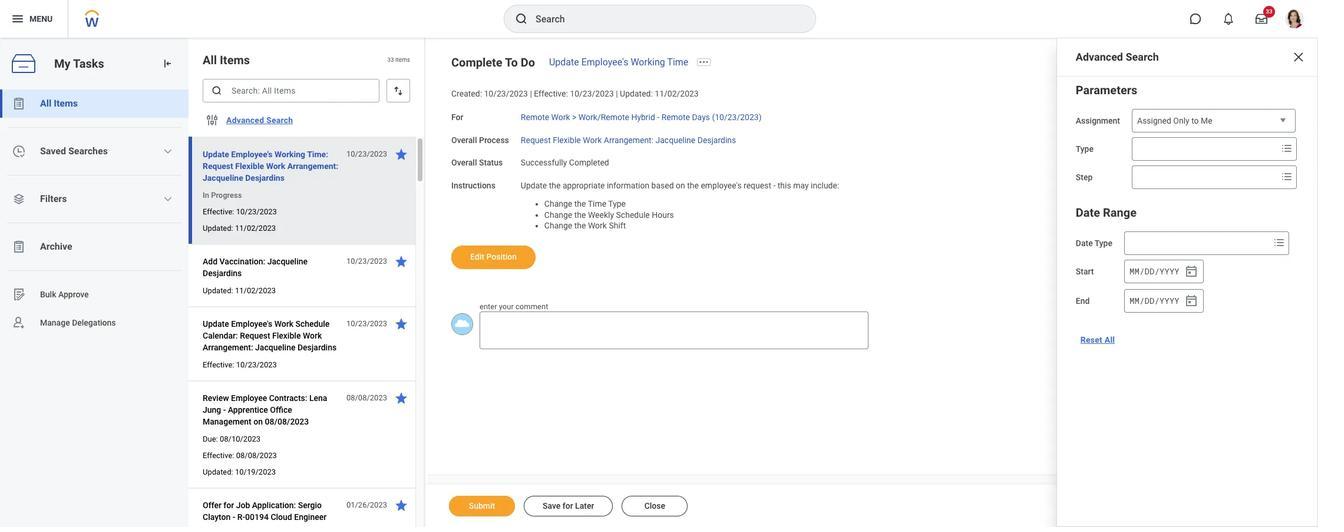 Task type: describe. For each thing, give the bounding box(es) containing it.
enter your comment text field
[[480, 312, 869, 350]]

for
[[452, 112, 464, 122]]

jacqueline inside update employee's work schedule calendar: request flexible work arrangement: jacqueline desjardins
[[255, 343, 296, 353]]

update the appropriate information based on the employee's request - this may include:
[[521, 181, 840, 190]]

rename image
[[12, 288, 26, 302]]

update employee's work schedule calendar: request flexible work arrangement: jacqueline desjardins
[[203, 320, 337, 353]]

date range button
[[1076, 206, 1137, 220]]

star image for update employee's work schedule calendar: request flexible work arrangement: jacqueline desjardins
[[394, 317, 409, 331]]

offer for job application: sergio clayton ‎- r-00194 cloud engineer
[[203, 501, 327, 522]]

bulk approve
[[40, 290, 89, 299]]

2 | from the left
[[616, 89, 618, 98]]

mm / dd / yyyy for start
[[1130, 266, 1180, 277]]

1 vertical spatial -
[[774, 181, 776, 190]]

dd for end
[[1145, 295, 1155, 306]]

desjardins inside the update employee's working time: request flexible work arrangement: jacqueline desjardins
[[245, 173, 285, 183]]

end group
[[1125, 289, 1204, 313]]

reset all button
[[1076, 328, 1120, 352]]

user plus image
[[12, 316, 26, 330]]

- for lena
[[223, 406, 226, 415]]

work inside remote work > work/remote hybrid - remote days (10/23/2023) link
[[552, 112, 570, 122]]

transformation import image
[[162, 58, 173, 70]]

this
[[778, 181, 792, 190]]

position
[[487, 252, 517, 262]]

desjardins inside request flexible work arrangement: jacqueline desjardins "link"
[[698, 135, 737, 145]]

comment
[[516, 302, 549, 311]]

the left the shift on the top left of the page
[[575, 221, 586, 231]]

the down successfully completed
[[549, 181, 561, 190]]

assigned only to me
[[1138, 116, 1213, 126]]

hybrid
[[632, 112, 656, 122]]

notifications large image
[[1223, 13, 1235, 25]]

search image
[[211, 85, 223, 97]]

2 effective: 10/23/2023 from the top
[[203, 361, 277, 370]]

items inside item list element
[[220, 53, 250, 67]]

- for work/remote
[[658, 112, 660, 122]]

review employee contracts: lena jung - apprentice office management on 08/08/2023 button
[[203, 391, 340, 429]]

overall status element
[[521, 151, 609, 169]]

schedule inside change the time type change the weekly schedule hours change the work shift
[[616, 210, 650, 220]]

information
[[607, 181, 650, 190]]

date for date range
[[1076, 206, 1101, 220]]

yyyy for start
[[1160, 266, 1180, 277]]

request flexible work arrangement: jacqueline desjardins link
[[521, 133, 737, 145]]

type inside change the time type change the weekly schedule hours change the work shift
[[609, 199, 626, 209]]

‎-
[[233, 513, 235, 522]]

for
[[224, 501, 234, 511]]

advanced search inside button
[[226, 116, 293, 125]]

delegations
[[72, 318, 116, 328]]

arrangement: inside the update employee's working time: request flexible work arrangement: jacqueline desjardins
[[288, 162, 339, 171]]

dd for start
[[1145, 266, 1155, 277]]

0 vertical spatial advanced
[[1076, 51, 1124, 63]]

request
[[744, 181, 772, 190]]

me
[[1202, 116, 1213, 126]]

update employee's work schedule calendar: request flexible work arrangement: jacqueline desjardins button
[[203, 317, 340, 355]]

time:
[[307, 150, 328, 159]]

0 vertical spatial 08/08/2023
[[347, 394, 387, 403]]

star image for review employee contracts: lena jung - apprentice office management on 08/08/2023
[[394, 391, 409, 406]]

management
[[203, 417, 252, 427]]

manage delegations
[[40, 318, 116, 328]]

add
[[203, 257, 218, 266]]

enter
[[480, 302, 497, 311]]

items
[[396, 57, 410, 63]]

archive
[[40, 241, 72, 252]]

08/08/2023 inside review employee contracts: lena jung - apprentice office management on 08/08/2023
[[265, 417, 309, 427]]

bulk approve link
[[0, 281, 189, 309]]

created:
[[452, 89, 482, 98]]

10/19/2023
[[235, 468, 276, 477]]

r-
[[237, 513, 245, 522]]

assigned only to me button
[[1133, 109, 1296, 133]]

search inside dialog
[[1126, 51, 1160, 63]]

request inside the update employee's working time: request flexible work arrangement: jacqueline desjardins
[[203, 162, 233, 171]]

date type
[[1076, 239, 1113, 248]]

change the time type change the weekly schedule hours change the work shift
[[545, 199, 674, 231]]

all items button
[[0, 90, 189, 118]]

updated: down effective: 08/08/2023
[[203, 468, 233, 477]]

the left employee's
[[688, 181, 699, 190]]

my tasks
[[54, 56, 104, 71]]

engineer
[[294, 513, 327, 522]]

clipboard image
[[12, 240, 26, 254]]

due: 08/10/2023
[[203, 435, 261, 444]]

advanced search inside dialog
[[1076, 51, 1160, 63]]

start group
[[1125, 260, 1204, 284]]

action bar region
[[426, 485, 1319, 528]]

prompts image for date type
[[1273, 236, 1287, 250]]

mm for end
[[1130, 295, 1140, 306]]

assignment
[[1076, 116, 1121, 126]]

star image for 01/26/2023
[[394, 499, 409, 513]]

complete to do
[[452, 55, 535, 70]]

mm / dd / yyyy for end
[[1130, 295, 1180, 306]]

effective: down due:
[[203, 452, 234, 460]]

flexible inside "link"
[[553, 135, 581, 145]]

x image
[[1292, 50, 1306, 64]]

office
[[270, 406, 292, 415]]

successfully
[[521, 158, 567, 168]]

may
[[794, 181, 809, 190]]

employee's for update employee's working time
[[582, 57, 629, 68]]

2 vertical spatial 08/08/2023
[[236, 452, 277, 460]]

2 remote from the left
[[662, 112, 690, 122]]

review
[[203, 394, 229, 403]]

in
[[203, 191, 209, 200]]

enter your comment
[[480, 302, 549, 311]]

overall process
[[452, 135, 509, 145]]

edit
[[470, 252, 485, 262]]

33 items
[[388, 57, 410, 63]]

star image for in progress
[[394, 147, 409, 162]]

update for update the appropriate information based on the employee's request - this may include:
[[521, 181, 547, 190]]

appropriate
[[563, 181, 605, 190]]

clayton
[[203, 513, 231, 522]]

archive button
[[0, 233, 189, 261]]

all inside button
[[40, 98, 51, 109]]

calendar:
[[203, 331, 238, 341]]

in progress
[[203, 191, 242, 200]]

my
[[54, 56, 70, 71]]

include:
[[811, 181, 840, 190]]

due:
[[203, 435, 218, 444]]

sergio
[[298, 501, 322, 511]]

00194
[[245, 513, 269, 522]]

parameters group
[[1076, 81, 1299, 189]]

parameters
[[1076, 83, 1138, 97]]

reset
[[1081, 335, 1103, 345]]

my tasks element
[[0, 38, 189, 528]]

offer
[[203, 501, 222, 511]]

1 vertical spatial 11/02/2023
[[235, 224, 276, 233]]

manage
[[40, 318, 70, 328]]

overall status
[[452, 158, 503, 168]]

range
[[1104, 206, 1137, 220]]

effective: down in progress
[[203, 208, 234, 216]]

0 vertical spatial 11/02/2023
[[655, 89, 699, 98]]

jacqueline inside "link"
[[656, 135, 696, 145]]

1 remote from the left
[[521, 112, 550, 122]]

01/26/2023
[[347, 501, 387, 510]]

prompts image for step
[[1281, 170, 1295, 184]]

add vaccination: jacqueline desjardins
[[203, 257, 308, 278]]



Task type: locate. For each thing, give the bounding box(es) containing it.
2 vertical spatial all
[[1105, 335, 1116, 345]]

0 vertical spatial advanced search
[[1076, 51, 1160, 63]]

updated: up remote work > work/remote hybrid - remote days (10/23/2023) link
[[620, 89, 653, 98]]

application:
[[252, 501, 296, 511]]

desjardins
[[698, 135, 737, 145], [245, 173, 285, 183], [203, 269, 242, 278], [298, 343, 337, 353]]

updated:
[[620, 89, 653, 98], [203, 224, 233, 233], [203, 287, 233, 295], [203, 468, 233, 477]]

1 horizontal spatial all
[[203, 53, 217, 67]]

effective: down calendar:
[[203, 361, 234, 370]]

profile logan mcneil element
[[1279, 6, 1312, 32]]

calendar image down date type field
[[1185, 265, 1199, 279]]

working for time
[[631, 57, 665, 68]]

arrangement: down time: on the left of page
[[288, 162, 339, 171]]

items inside button
[[54, 98, 78, 109]]

dd inside "end" "group"
[[1145, 295, 1155, 306]]

items
[[220, 53, 250, 67], [54, 98, 78, 109]]

1 horizontal spatial type
[[1076, 144, 1094, 154]]

0 horizontal spatial search
[[266, 116, 293, 125]]

time
[[668, 57, 689, 68], [588, 199, 607, 209]]

jacqueline right vaccination:
[[267, 257, 308, 266]]

employee
[[231, 394, 267, 403]]

08/08/2023 up the 10/19/2023
[[236, 452, 277, 460]]

1 mm / dd / yyyy from the top
[[1130, 266, 1180, 277]]

approve
[[58, 290, 89, 299]]

1 | from the left
[[530, 89, 532, 98]]

yyyy up "end" "group"
[[1160, 266, 1180, 277]]

desjardins inside update employee's work schedule calendar: request flexible work arrangement: jacqueline desjardins
[[298, 343, 337, 353]]

mm inside start group
[[1130, 266, 1140, 277]]

1 vertical spatial arrangement:
[[288, 162, 339, 171]]

contracts:
[[269, 394, 307, 403]]

0 vertical spatial employee's
[[582, 57, 629, 68]]

yyyy for end
[[1160, 295, 1180, 306]]

0 vertical spatial effective: 10/23/2023
[[203, 208, 277, 216]]

to
[[505, 55, 518, 70]]

calendar image down start group
[[1185, 294, 1199, 308]]

- right hybrid
[[658, 112, 660, 122]]

updated: 11/02/2023 up vaccination:
[[203, 224, 276, 233]]

process
[[479, 135, 509, 145]]

work inside request flexible work arrangement: jacqueline desjardins "link"
[[583, 135, 602, 145]]

on
[[676, 181, 686, 190], [254, 417, 263, 427]]

remote left '>'
[[521, 112, 550, 122]]

2 star image from the top
[[394, 499, 409, 513]]

star image
[[394, 147, 409, 162], [394, 499, 409, 513]]

remote left "days"
[[662, 112, 690, 122]]

08/08/2023 right the lena
[[347, 394, 387, 403]]

0 horizontal spatial remote
[[521, 112, 550, 122]]

1 vertical spatial date
[[1076, 239, 1093, 248]]

2 vertical spatial flexible
[[272, 331, 301, 341]]

update down configure icon
[[203, 150, 229, 159]]

1 vertical spatial search
[[266, 116, 293, 125]]

dd
[[1145, 266, 1155, 277], [1145, 295, 1155, 306]]

list containing all items
[[0, 90, 189, 337]]

1 vertical spatial items
[[54, 98, 78, 109]]

all items inside button
[[40, 98, 78, 109]]

advanced
[[1076, 51, 1124, 63], [226, 116, 264, 125]]

type inside parameters group
[[1076, 144, 1094, 154]]

jacqueline inside the update employee's working time: request flexible work arrangement: jacqueline desjardins
[[203, 173, 243, 183]]

1 yyyy from the top
[[1160, 266, 1180, 277]]

parameters button
[[1076, 83, 1138, 97]]

type inside date range group
[[1095, 239, 1113, 248]]

2 vertical spatial employee's
[[231, 320, 272, 329]]

advanced right configure icon
[[226, 116, 264, 125]]

2 updated: 11/02/2023 from the top
[[203, 287, 276, 295]]

1 vertical spatial employee's
[[231, 150, 273, 159]]

08/08/2023
[[347, 394, 387, 403], [265, 417, 309, 427], [236, 452, 277, 460]]

0 vertical spatial yyyy
[[1160, 266, 1180, 277]]

1 vertical spatial advanced search
[[226, 116, 293, 125]]

(10/23/2023)
[[712, 112, 762, 122]]

effective: 10/23/2023 up employee
[[203, 361, 277, 370]]

0 vertical spatial overall
[[452, 135, 477, 145]]

items up search icon
[[220, 53, 250, 67]]

updated: 11/02/2023
[[203, 224, 276, 233], [203, 287, 276, 295]]

2 overall from the top
[[452, 158, 477, 168]]

1 vertical spatial request
[[203, 162, 233, 171]]

request flexible work arrangement: jacqueline desjardins
[[521, 135, 737, 145]]

updated: down in progress
[[203, 224, 233, 233]]

working inside the update employee's working time: request flexible work arrangement: jacqueline desjardins
[[275, 150, 305, 159]]

0 vertical spatial dd
[[1145, 266, 1155, 277]]

overall down for
[[452, 135, 477, 145]]

assigned
[[1138, 116, 1172, 126]]

prompts image
[[1281, 170, 1295, 184], [1273, 236, 1287, 250]]

1 star image from the top
[[394, 147, 409, 162]]

prompts image inside date range group
[[1273, 236, 1287, 250]]

2 horizontal spatial flexible
[[553, 135, 581, 145]]

1 horizontal spatial all items
[[203, 53, 250, 67]]

search up update employee's working time: request flexible work arrangement: jacqueline desjardins button
[[266, 116, 293, 125]]

step
[[1076, 173, 1093, 182]]

arrangement: inside update employee's work schedule calendar: request flexible work arrangement: jacqueline desjardins
[[203, 343, 253, 353]]

update employee's working time: request flexible work arrangement: jacqueline desjardins button
[[203, 147, 340, 185]]

employee's inside update employee's work schedule calendar: request flexible work arrangement: jacqueline desjardins
[[231, 320, 272, 329]]

time inside change the time type change the weekly schedule hours change the work shift
[[588, 199, 607, 209]]

1 vertical spatial prompts image
[[1273, 236, 1287, 250]]

working for time:
[[275, 150, 305, 159]]

flexible inside update employee's work schedule calendar: request flexible work arrangement: jacqueline desjardins
[[272, 331, 301, 341]]

all items up search icon
[[203, 53, 250, 67]]

0 vertical spatial flexible
[[553, 135, 581, 145]]

11/02/2023 down the add vaccination: jacqueline desjardins
[[235, 287, 276, 295]]

apprentice
[[228, 406, 268, 415]]

1 horizontal spatial flexible
[[272, 331, 301, 341]]

prompts image inside parameters group
[[1281, 170, 1295, 184]]

mm down start group
[[1130, 295, 1140, 306]]

33
[[388, 57, 394, 63]]

jacqueline up contracts:
[[255, 343, 296, 353]]

0 vertical spatial -
[[658, 112, 660, 122]]

2 yyyy from the top
[[1160, 295, 1180, 306]]

employee's inside the update employee's working time: request flexible work arrangement: jacqueline desjardins
[[231, 150, 273, 159]]

star image for add vaccination: jacqueline desjardins
[[394, 255, 409, 269]]

2 vertical spatial request
[[240, 331, 270, 341]]

request up successfully
[[521, 135, 551, 145]]

request up in progress
[[203, 162, 233, 171]]

all items
[[203, 53, 250, 67], [40, 98, 78, 109]]

yyyy down start group
[[1160, 295, 1180, 306]]

dialog containing parameters
[[1057, 38, 1319, 528]]

Step field
[[1133, 167, 1278, 188]]

11/02/2023 up vaccination:
[[235, 224, 276, 233]]

0 horizontal spatial advanced search
[[226, 116, 293, 125]]

search inside button
[[266, 116, 293, 125]]

-
[[658, 112, 660, 122], [774, 181, 776, 190], [223, 406, 226, 415]]

update employee's working time link
[[549, 57, 689, 68]]

all inside button
[[1105, 335, 1116, 345]]

arrangement: down remote work > work/remote hybrid - remote days (10/23/2023) on the top of page
[[604, 135, 654, 145]]

mm / dd / yyyy down start group
[[1130, 295, 1180, 306]]

mm / dd / yyyy
[[1130, 266, 1180, 277], [1130, 295, 1180, 306]]

2 vertical spatial arrangement:
[[203, 343, 253, 353]]

1 calendar image from the top
[[1185, 265, 1199, 279]]

jacqueline down "days"
[[656, 135, 696, 145]]

- up management
[[223, 406, 226, 415]]

0 horizontal spatial flexible
[[235, 162, 264, 171]]

hours
[[652, 210, 674, 220]]

0 horizontal spatial advanced
[[226, 116, 264, 125]]

change
[[545, 199, 573, 209], [545, 210, 573, 220], [545, 221, 573, 231]]

status
[[479, 158, 503, 168]]

update for update employee's working time: request flexible work arrangement: jacqueline desjardins
[[203, 150, 229, 159]]

1 vertical spatial all
[[40, 98, 51, 109]]

effective: down do
[[534, 89, 568, 98]]

update down successfully
[[521, 181, 547, 190]]

11/02/2023 up "days"
[[655, 89, 699, 98]]

advanced inside button
[[226, 116, 264, 125]]

offer for job application: sergio clayton ‎- r-00194 cloud engineer button
[[203, 499, 340, 525]]

1 horizontal spatial advanced
[[1076, 51, 1124, 63]]

configure image
[[205, 113, 219, 127]]

overall for overall process
[[452, 135, 477, 145]]

date range
[[1076, 206, 1137, 220]]

1 horizontal spatial -
[[658, 112, 660, 122]]

1 effective: 10/23/2023 from the top
[[203, 208, 277, 216]]

1 vertical spatial all items
[[40, 98, 78, 109]]

2 vertical spatial 11/02/2023
[[235, 287, 276, 295]]

0 horizontal spatial on
[[254, 417, 263, 427]]

0 horizontal spatial all items
[[40, 98, 78, 109]]

all inside item list element
[[203, 53, 217, 67]]

0 vertical spatial time
[[668, 57, 689, 68]]

your
[[499, 302, 514, 311]]

desjardins inside the add vaccination: jacqueline desjardins
[[203, 269, 242, 278]]

mm
[[1130, 266, 1140, 277], [1130, 295, 1140, 306]]

only
[[1174, 116, 1190, 126]]

reset all
[[1081, 335, 1116, 345]]

request
[[521, 135, 551, 145], [203, 162, 233, 171], [240, 331, 270, 341]]

1 horizontal spatial advanced search
[[1076, 51, 1160, 63]]

jacqueline
[[656, 135, 696, 145], [203, 173, 243, 183], [267, 257, 308, 266], [255, 343, 296, 353]]

0 horizontal spatial working
[[275, 150, 305, 159]]

2 dd from the top
[[1145, 295, 1155, 306]]

1 vertical spatial updated: 11/02/2023
[[203, 287, 276, 295]]

2 horizontal spatial type
[[1095, 239, 1113, 248]]

mm / dd / yyyy inside "end" "group"
[[1130, 295, 1180, 306]]

/
[[1140, 266, 1145, 277], [1155, 266, 1160, 277], [1140, 295, 1145, 306], [1155, 295, 1160, 306]]

1 vertical spatial yyyy
[[1160, 295, 1180, 306]]

1 vertical spatial schedule
[[296, 320, 330, 329]]

dd inside start group
[[1145, 266, 1155, 277]]

date for date type
[[1076, 239, 1093, 248]]

yyyy inside "end" "group"
[[1160, 295, 1180, 306]]

schedule
[[616, 210, 650, 220], [296, 320, 330, 329]]

edit position
[[470, 252, 517, 262]]

do
[[521, 55, 535, 70]]

update for update employee's working time
[[549, 57, 579, 68]]

calendar image
[[1185, 265, 1199, 279], [1185, 294, 1199, 308]]

advanced search up 'parameters' "button"
[[1076, 51, 1160, 63]]

1 vertical spatial overall
[[452, 158, 477, 168]]

tasks
[[73, 56, 104, 71]]

created: 10/23/2023 | effective: 10/23/2023 | updated: 11/02/2023
[[452, 89, 699, 98]]

jung
[[203, 406, 221, 415]]

1 horizontal spatial search
[[1126, 51, 1160, 63]]

1 horizontal spatial remote
[[662, 112, 690, 122]]

updated: 11/02/2023 down the add vaccination: jacqueline desjardins
[[203, 287, 276, 295]]

1 vertical spatial star image
[[394, 499, 409, 513]]

effective: 10/23/2023 down progress
[[203, 208, 277, 216]]

search image
[[515, 12, 529, 26]]

schedule inside update employee's work schedule calendar: request flexible work arrangement: jacqueline desjardins
[[296, 320, 330, 329]]

1 change from the top
[[545, 199, 573, 209]]

all right clipboard image at the top left
[[40, 98, 51, 109]]

2 vertical spatial -
[[223, 406, 226, 415]]

2 change from the top
[[545, 210, 573, 220]]

updated: down add
[[203, 287, 233, 295]]

0 vertical spatial change
[[545, 199, 573, 209]]

0 horizontal spatial type
[[609, 199, 626, 209]]

end
[[1076, 297, 1090, 306]]

1 vertical spatial 08/08/2023
[[265, 417, 309, 427]]

1 vertical spatial type
[[609, 199, 626, 209]]

type down the date range
[[1095, 239, 1113, 248]]

calendar image for start
[[1185, 265, 1199, 279]]

1 vertical spatial calendar image
[[1185, 294, 1199, 308]]

completed
[[569, 158, 609, 168]]

calendar image for end
[[1185, 294, 1199, 308]]

2 horizontal spatial -
[[774, 181, 776, 190]]

update inside the update employee's working time: request flexible work arrangement: jacqueline desjardins
[[203, 150, 229, 159]]

0 horizontal spatial all
[[40, 98, 51, 109]]

jacqueline up in progress
[[203, 173, 243, 183]]

overall up instructions
[[452, 158, 477, 168]]

3 change from the top
[[545, 221, 573, 231]]

2 horizontal spatial all
[[1105, 335, 1116, 345]]

1 vertical spatial working
[[275, 150, 305, 159]]

1 vertical spatial change
[[545, 210, 573, 220]]

employee's down advanced search button
[[231, 150, 273, 159]]

0 vertical spatial prompts image
[[1281, 170, 1295, 184]]

1 vertical spatial mm
[[1130, 295, 1140, 306]]

working left time: on the left of page
[[275, 150, 305, 159]]

0 vertical spatial all
[[203, 53, 217, 67]]

remote work > work/remote hybrid - remote days (10/23/2023)
[[521, 112, 762, 122]]

0 horizontal spatial arrangement:
[[203, 343, 253, 353]]

employee's
[[701, 181, 742, 190]]

0 vertical spatial all items
[[203, 53, 250, 67]]

08/10/2023
[[220, 435, 261, 444]]

on right based at the top of page
[[676, 181, 686, 190]]

2 mm from the top
[[1130, 295, 1140, 306]]

employee's for update employee's working time: request flexible work arrangement: jacqueline desjardins
[[231, 150, 273, 159]]

working
[[631, 57, 665, 68], [275, 150, 305, 159]]

jacqueline inside the add vaccination: jacqueline desjardins
[[267, 257, 308, 266]]

1 horizontal spatial on
[[676, 181, 686, 190]]

0 vertical spatial mm
[[1130, 266, 1140, 277]]

0 vertical spatial type
[[1076, 144, 1094, 154]]

request inside "link"
[[521, 135, 551, 145]]

overall for overall status
[[452, 158, 477, 168]]

08/08/2023 down "office"
[[265, 417, 309, 427]]

calendar image inside "end" "group"
[[1185, 294, 1199, 308]]

item list element
[[189, 38, 426, 528]]

date range group
[[1076, 203, 1299, 314]]

update for update employee's work schedule calendar: request flexible work arrangement: jacqueline desjardins
[[203, 320, 229, 329]]

Type field
[[1133, 139, 1278, 160]]

advanced up 'parameters' "button"
[[1076, 51, 1124, 63]]

1 horizontal spatial request
[[240, 331, 270, 341]]

1 vertical spatial advanced
[[226, 116, 264, 125]]

work/remote
[[579, 112, 630, 122]]

advanced search up the update employee's working time: request flexible work arrangement: jacqueline desjardins
[[226, 116, 293, 125]]

inbox large image
[[1256, 13, 1268, 25]]

10/23/2023
[[484, 89, 528, 98], [570, 89, 614, 98], [347, 150, 387, 159], [236, 208, 277, 216], [347, 257, 387, 266], [347, 320, 387, 328], [236, 361, 277, 370]]

1 mm from the top
[[1130, 266, 1140, 277]]

overall
[[452, 135, 477, 145], [452, 158, 477, 168]]

>
[[573, 112, 577, 122]]

0 vertical spatial schedule
[[616, 210, 650, 220]]

2 horizontal spatial arrangement:
[[604, 135, 654, 145]]

0 horizontal spatial |
[[530, 89, 532, 98]]

on down the 'apprentice'
[[254, 417, 263, 427]]

0 vertical spatial search
[[1126, 51, 1160, 63]]

0 horizontal spatial -
[[223, 406, 226, 415]]

work inside the update employee's working time: request flexible work arrangement: jacqueline desjardins
[[266, 162, 285, 171]]

type up weekly at the left top of the page
[[609, 199, 626, 209]]

2 date from the top
[[1076, 239, 1093, 248]]

list
[[0, 90, 189, 337]]

employee's
[[582, 57, 629, 68], [231, 150, 273, 159], [231, 320, 272, 329]]

mm / dd / yyyy inside start group
[[1130, 266, 1180, 277]]

start
[[1076, 267, 1094, 277]]

1 date from the top
[[1076, 206, 1101, 220]]

bulk
[[40, 290, 56, 299]]

1 vertical spatial time
[[588, 199, 607, 209]]

yyyy
[[1160, 266, 1180, 277], [1160, 295, 1180, 306]]

update up calendar:
[[203, 320, 229, 329]]

1 horizontal spatial time
[[668, 57, 689, 68]]

mm for start
[[1130, 266, 1140, 277]]

request inside update employee's work schedule calendar: request flexible work arrangement: jacqueline desjardins
[[240, 331, 270, 341]]

0 vertical spatial date
[[1076, 206, 1101, 220]]

employee's up created: 10/23/2023 | effective: 10/23/2023 | updated: 11/02/2023
[[582, 57, 629, 68]]

date up start at the right of page
[[1076, 239, 1093, 248]]

based
[[652, 181, 674, 190]]

0 vertical spatial mm / dd / yyyy
[[1130, 266, 1180, 277]]

2 calendar image from the top
[[1185, 294, 1199, 308]]

successfully completed
[[521, 158, 609, 168]]

prompts image
[[1281, 141, 1295, 156]]

yyyy inside start group
[[1160, 266, 1180, 277]]

update up created: 10/23/2023 | effective: 10/23/2023 | updated: 11/02/2023
[[549, 57, 579, 68]]

0 horizontal spatial request
[[203, 162, 233, 171]]

0 horizontal spatial items
[[54, 98, 78, 109]]

0 horizontal spatial time
[[588, 199, 607, 209]]

the left weekly at the left top of the page
[[575, 210, 586, 220]]

0 vertical spatial updated: 11/02/2023
[[203, 224, 276, 233]]

mm / dd / yyyy up "end" "group"
[[1130, 266, 1180, 277]]

0 vertical spatial items
[[220, 53, 250, 67]]

0 vertical spatial on
[[676, 181, 686, 190]]

0 vertical spatial request
[[521, 135, 551, 145]]

employee's for update employee's work schedule calendar: request flexible work arrangement: jacqueline desjardins
[[231, 320, 272, 329]]

star image
[[1156, 58, 1170, 72], [394, 255, 409, 269], [394, 317, 409, 331], [394, 391, 409, 406]]

mm up "end" "group"
[[1130, 266, 1140, 277]]

cloud
[[271, 513, 292, 522]]

| down do
[[530, 89, 532, 98]]

dialog
[[1057, 38, 1319, 528]]

Date Type field
[[1125, 233, 1270, 254]]

2 vertical spatial change
[[545, 221, 573, 231]]

work inside change the time type change the weekly schedule hours change the work shift
[[588, 221, 607, 231]]

flexible inside the update employee's working time: request flexible work arrangement: jacqueline desjardins
[[235, 162, 264, 171]]

|
[[530, 89, 532, 98], [616, 89, 618, 98]]

review employee contracts: lena jung - apprentice office management on 08/08/2023
[[203, 394, 327, 427]]

clipboard image
[[12, 97, 26, 111]]

mm inside "end" "group"
[[1130, 295, 1140, 306]]

dd down start group
[[1145, 295, 1155, 306]]

2 mm / dd / yyyy from the top
[[1130, 295, 1180, 306]]

request right calendar:
[[240, 331, 270, 341]]

manage delegations link
[[0, 309, 189, 337]]

all items right clipboard image at the top left
[[40, 98, 78, 109]]

all up search icon
[[203, 53, 217, 67]]

items down my
[[54, 98, 78, 109]]

the down appropriate
[[575, 199, 586, 209]]

1 dd from the top
[[1145, 266, 1155, 277]]

1 vertical spatial mm / dd / yyyy
[[1130, 295, 1180, 306]]

type up step
[[1076, 144, 1094, 154]]

all items inside item list element
[[203, 53, 250, 67]]

- inside review employee contracts: lena jung - apprentice office management on 08/08/2023
[[223, 406, 226, 415]]

remote work > work/remote hybrid - remote days (10/23/2023) link
[[521, 110, 762, 122]]

0 vertical spatial arrangement:
[[604, 135, 654, 145]]

complete
[[452, 55, 503, 70]]

update employee's working time
[[549, 57, 689, 68]]

1 updated: 11/02/2023 from the top
[[203, 224, 276, 233]]

dd up "end" "group"
[[1145, 266, 1155, 277]]

1 vertical spatial flexible
[[235, 162, 264, 171]]

edit position button
[[452, 246, 536, 269]]

on inside review employee contracts: lena jung - apprentice office management on 08/08/2023
[[254, 417, 263, 427]]

- left this
[[774, 181, 776, 190]]

all right reset
[[1105, 335, 1116, 345]]

employee's up calendar:
[[231, 320, 272, 329]]

progress
[[211, 191, 242, 200]]

arrangement: down calendar:
[[203, 343, 253, 353]]

calendar image inside start group
[[1185, 265, 1199, 279]]

2 vertical spatial type
[[1095, 239, 1113, 248]]

days
[[692, 112, 710, 122]]

working up remote work > work/remote hybrid - remote days (10/23/2023) link
[[631, 57, 665, 68]]

search up 'parameters' "button"
[[1126, 51, 1160, 63]]

update inside update employee's work schedule calendar: request flexible work arrangement: jacqueline desjardins
[[203, 320, 229, 329]]

2 horizontal spatial request
[[521, 135, 551, 145]]

date up date type
[[1076, 206, 1101, 220]]

| up 'work/remote'
[[616, 89, 618, 98]]

1 overall from the top
[[452, 135, 477, 145]]

arrangement: inside "link"
[[604, 135, 654, 145]]

shift
[[609, 221, 626, 231]]

0 horizontal spatial schedule
[[296, 320, 330, 329]]

1 vertical spatial effective: 10/23/2023
[[203, 361, 277, 370]]



Task type: vqa. For each thing, say whether or not it's contained in the screenshot.
the Start
yes



